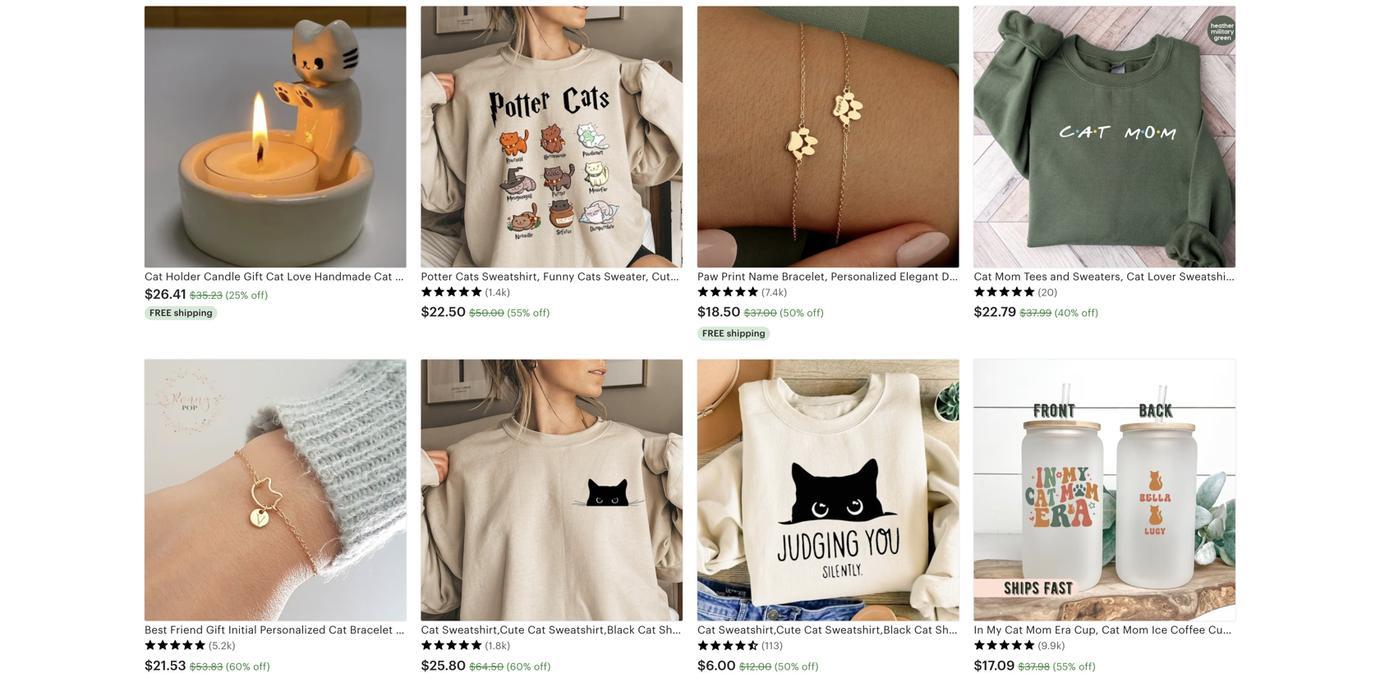 Task type: locate. For each thing, give the bounding box(es) containing it.
1 horizontal spatial cat
[[266, 271, 284, 283]]

(9.9k)
[[1039, 641, 1066, 652]]

off) right the 53.83 on the left bottom of page
[[253, 662, 270, 673]]

3 cat from the left
[[374, 271, 392, 283]]

(50% down (113)
[[775, 662, 799, 673]]

cat holder candle gift cat love handmade cat candle holder gift for him gift for her $ 26.41 $ 35.23 (25% off) free shipping
[[145, 271, 593, 319]]

(55% down (9.9k)
[[1053, 662, 1077, 673]]

2 horizontal spatial gift
[[536, 271, 555, 283]]

holder up 26.41
[[166, 271, 201, 283]]

1 horizontal spatial holder
[[435, 271, 470, 283]]

0 horizontal spatial (55%
[[507, 308, 531, 319]]

(50%
[[780, 308, 805, 319], [775, 662, 799, 673]]

$ left 37.98
[[974, 659, 983, 674]]

1 (60% from the left
[[226, 662, 251, 673]]

for left her
[[558, 271, 573, 283]]

0 horizontal spatial free
[[150, 308, 172, 319]]

(50% inside $ 6.00 $ 12.00 (50% off)
[[775, 662, 799, 673]]

2 (60% from the left
[[507, 662, 531, 673]]

$ right 22.79
[[1020, 308, 1027, 319]]

off) right 12.00
[[802, 662, 819, 673]]

(55% for 22.50
[[507, 308, 531, 319]]

12.00
[[746, 662, 772, 673]]

0 vertical spatial (55%
[[507, 308, 531, 319]]

5 out of 5 stars image for 18.50
[[698, 287, 759, 298]]

(5.2k)
[[209, 641, 236, 652]]

love
[[287, 271, 312, 283]]

free down 18.50 on the right top of page
[[703, 329, 725, 339]]

off) right (40%
[[1082, 308, 1099, 319]]

0 horizontal spatial gift
[[244, 271, 263, 283]]

off) for 25.80
[[534, 662, 551, 673]]

off) for 22.50
[[533, 308, 550, 319]]

cat up 26.41
[[145, 271, 163, 283]]

5 out of 5 stars image up 22.50
[[421, 287, 483, 298]]

(55% inside $ 22.50 $ 50.00 (55% off)
[[507, 308, 531, 319]]

(60% inside $ 25.80 $ 64.50 (60% off)
[[507, 662, 531, 673]]

off) right 64.50
[[534, 662, 551, 673]]

0 horizontal spatial for
[[496, 271, 510, 283]]

off) for 17.09
[[1079, 662, 1096, 673]]

off) right 37.00
[[807, 308, 824, 319]]

off)
[[251, 290, 268, 301], [533, 308, 550, 319], [807, 308, 824, 319], [1082, 308, 1099, 319], [253, 662, 270, 673], [534, 662, 551, 673], [802, 662, 819, 673], [1079, 662, 1096, 673]]

(60%
[[226, 662, 251, 673], [507, 662, 531, 673]]

1 horizontal spatial shipping
[[727, 329, 766, 339]]

1 vertical spatial free
[[703, 329, 725, 339]]

off) inside $ 22.79 $ 37.99 (40% off)
[[1082, 308, 1099, 319]]

potter cats sweatshirt, funny cats sweater, cute cats, gift for cat owner,pottery gift,cute comfy wizard book lover, cat lover,birthday gift image
[[421, 6, 683, 268]]

shipping down $ 18.50 $ 37.00 (50% off)
[[727, 329, 766, 339]]

$ 22.50 $ 50.00 (55% off)
[[421, 305, 550, 320]]

$ 6.00 $ 12.00 (50% off)
[[698, 659, 819, 674]]

(1.4k)
[[485, 287, 511, 298]]

cat left love
[[266, 271, 284, 283]]

$ right 17.09
[[1019, 662, 1025, 673]]

$
[[145, 287, 153, 302], [190, 290, 196, 301], [421, 305, 430, 320], [698, 305, 706, 320], [974, 305, 983, 320], [469, 308, 476, 319], [744, 308, 751, 319], [1020, 308, 1027, 319], [145, 659, 153, 674], [421, 659, 430, 674], [698, 659, 706, 674], [974, 659, 983, 674], [190, 662, 196, 673], [470, 662, 476, 673], [740, 662, 746, 673], [1019, 662, 1025, 673]]

0 vertical spatial (50%
[[780, 308, 805, 319]]

(7.4k)
[[762, 287, 788, 298]]

1 horizontal spatial for
[[558, 271, 573, 283]]

$ right 18.50 on the right top of page
[[744, 308, 751, 319]]

$ up free shipping
[[698, 305, 706, 320]]

1 gift from the left
[[244, 271, 263, 283]]

(60% down (5.2k)
[[226, 662, 251, 673]]

$ right "25.80"
[[470, 662, 476, 673]]

(50% for 6.00
[[775, 662, 799, 673]]

(113)
[[762, 641, 783, 652]]

5 out of 5 stars image up 22.79
[[974, 287, 1036, 298]]

off) inside $ 25.80 $ 64.50 (60% off)
[[534, 662, 551, 673]]

candle up 22.50
[[395, 271, 432, 283]]

(55%
[[507, 308, 531, 319], [1053, 662, 1077, 673]]

off) right (25%
[[251, 290, 268, 301]]

25.80
[[430, 659, 466, 674]]

1 horizontal spatial candle
[[395, 271, 432, 283]]

1 holder from the left
[[166, 271, 201, 283]]

5 out of 5 stars image up 18.50 on the right top of page
[[698, 287, 759, 298]]

free inside "cat holder candle gift cat love handmade cat candle holder gift for him gift for her $ 26.41 $ 35.23 (25% off) free shipping"
[[150, 308, 172, 319]]

3 gift from the left
[[536, 271, 555, 283]]

(55% right 50.00
[[507, 308, 531, 319]]

0 vertical spatial shipping
[[174, 308, 213, 319]]

0 vertical spatial free
[[150, 308, 172, 319]]

gift up (25%
[[244, 271, 263, 283]]

cat right handmade
[[374, 271, 392, 283]]

holder up 22.50
[[435, 271, 470, 283]]

$ left 35.23
[[145, 287, 153, 302]]

shipping
[[174, 308, 213, 319], [727, 329, 766, 339]]

0 horizontal spatial cat
[[145, 271, 163, 283]]

1 cat from the left
[[145, 271, 163, 283]]

5 out of 5 stars image for 17.09
[[974, 640, 1036, 652]]

$ inside $ 6.00 $ 12.00 (50% off)
[[740, 662, 746, 673]]

gift right him
[[536, 271, 555, 283]]

her
[[576, 271, 593, 283]]

5 out of 5 stars image up 17.09
[[974, 640, 1036, 652]]

off) inside the $ 17.09 $ 37.98 (55% off)
[[1079, 662, 1096, 673]]

$ inside the $ 21.53 $ 53.83 (60% off)
[[190, 662, 196, 673]]

(40%
[[1055, 308, 1079, 319]]

$ right 22.50
[[469, 308, 476, 319]]

$ left the 53.83 on the left bottom of page
[[145, 659, 153, 674]]

0 horizontal spatial candle
[[204, 271, 241, 283]]

(55% inside the $ 17.09 $ 37.98 (55% off)
[[1053, 662, 1077, 673]]

cat
[[145, 271, 163, 283], [266, 271, 284, 283], [374, 271, 392, 283]]

off) inside $ 6.00 $ 12.00 (50% off)
[[802, 662, 819, 673]]

(50% for 18.50
[[780, 308, 805, 319]]

(60% inside the $ 21.53 $ 53.83 (60% off)
[[226, 662, 251, 673]]

(50% inside $ 18.50 $ 37.00 (50% off)
[[780, 308, 805, 319]]

off) for 22.79
[[1082, 308, 1099, 319]]

(55% for 17.09
[[1053, 662, 1077, 673]]

37.98
[[1025, 662, 1051, 673]]

for up (1.4k)
[[496, 271, 510, 283]]

off) right 50.00
[[533, 308, 550, 319]]

candle up 35.23
[[204, 271, 241, 283]]

$ right 6.00
[[740, 662, 746, 673]]

best friend gift initial personalized cat bracelet disc necklace monogram jewelry dainty chain personalized gift customized bracelet sister image
[[145, 360, 406, 622]]

(50% down "(7.4k)"
[[780, 308, 805, 319]]

$ right 21.53
[[190, 662, 196, 673]]

free
[[150, 308, 172, 319], [703, 329, 725, 339]]

1 vertical spatial (50%
[[775, 662, 799, 673]]

1 horizontal spatial (55%
[[1053, 662, 1077, 673]]

(60% right 64.50
[[507, 662, 531, 673]]

1 vertical spatial (55%
[[1053, 662, 1077, 673]]

off) inside $ 18.50 $ 37.00 (50% off)
[[807, 308, 824, 319]]

$ inside $ 22.50 $ 50.00 (55% off)
[[469, 308, 476, 319]]

1 horizontal spatial gift
[[473, 271, 493, 283]]

for
[[496, 271, 510, 283], [558, 271, 573, 283]]

holder
[[166, 271, 201, 283], [435, 271, 470, 283]]

0 horizontal spatial shipping
[[174, 308, 213, 319]]

cat holder candle gift cat love handmade cat candle holder gift for him gift for her image
[[145, 6, 406, 268]]

$ inside $ 18.50 $ 37.00 (50% off)
[[744, 308, 751, 319]]

1 candle from the left
[[204, 271, 241, 283]]

2 gift from the left
[[473, 271, 493, 283]]

gift
[[244, 271, 263, 283], [473, 271, 493, 283], [536, 271, 555, 283]]

0 horizontal spatial holder
[[166, 271, 201, 283]]

$ left 50.00
[[421, 305, 430, 320]]

1 horizontal spatial (60%
[[507, 662, 531, 673]]

0 horizontal spatial (60%
[[226, 662, 251, 673]]

5 out of 5 stars image up 21.53
[[145, 640, 206, 652]]

(20)
[[1039, 287, 1058, 298]]

off) right 37.98
[[1079, 662, 1096, 673]]

$ inside $ 25.80 $ 64.50 (60% off)
[[470, 662, 476, 673]]

$ 17.09 $ 37.98 (55% off)
[[974, 659, 1096, 674]]

off) inside $ 22.50 $ 50.00 (55% off)
[[533, 308, 550, 319]]

shipping down 35.23
[[174, 308, 213, 319]]

5 out of 5 stars image
[[421, 287, 483, 298], [698, 287, 759, 298], [974, 287, 1036, 298], [145, 640, 206, 652], [421, 640, 483, 652], [974, 640, 1036, 652]]

5 out of 5 stars image up "25.80"
[[421, 640, 483, 652]]

2 horizontal spatial cat
[[374, 271, 392, 283]]

$ 25.80 $ 64.50 (60% off)
[[421, 659, 551, 674]]

4.5 out of 5 stars image
[[698, 640, 759, 652]]

candle
[[204, 271, 241, 283], [395, 271, 432, 283]]

free down 26.41
[[150, 308, 172, 319]]

5 out of 5 stars image for 22.50
[[421, 287, 483, 298]]

6.00
[[706, 659, 736, 674]]

$ 18.50 $ 37.00 (50% off)
[[698, 305, 824, 320]]

off) inside the $ 21.53 $ 53.83 (60% off)
[[253, 662, 270, 673]]

gift up (1.4k)
[[473, 271, 493, 283]]



Task type: vqa. For each thing, say whether or not it's contained in the screenshot.
Add To Cart
no



Task type: describe. For each thing, give the bounding box(es) containing it.
17.09
[[983, 659, 1016, 674]]

cat sweatshirt,cute cat sweatshirt,black cat shirt,cat peeking sweatshirt,womens funny sweatshirt,gifts for cats lover,cat mom sweatshirt image
[[698, 360, 960, 622]]

handmade
[[315, 271, 371, 283]]

22.50
[[430, 305, 466, 320]]

(60% for 21.53
[[226, 662, 251, 673]]

2 holder from the left
[[435, 271, 470, 283]]

free shipping
[[703, 329, 766, 339]]

18.50
[[706, 305, 741, 320]]

off) for 21.53
[[253, 662, 270, 673]]

$ left 37.99
[[974, 305, 983, 320]]

shipping inside "cat holder candle gift cat love handmade cat candle holder gift for him gift for her $ 26.41 $ 35.23 (25% off) free shipping"
[[174, 308, 213, 319]]

(1.8k)
[[485, 641, 511, 652]]

5 out of 5 stars image for 22.79
[[974, 287, 1036, 298]]

2 for from the left
[[558, 271, 573, 283]]

2 candle from the left
[[395, 271, 432, 283]]

22.79
[[983, 305, 1017, 320]]

37.99
[[1027, 308, 1052, 319]]

$ 21.53 $ 53.83 (60% off)
[[145, 659, 270, 674]]

5 out of 5 stars image for 21.53
[[145, 640, 206, 652]]

in my cat mom era cup, cat mom ice coffee cup, gift for cat mom, cat mom cup, cat mom glass cup, cat mom glass tumbler image
[[974, 360, 1236, 622]]

1 vertical spatial shipping
[[727, 329, 766, 339]]

21.53
[[153, 659, 186, 674]]

off) for 6.00
[[802, 662, 819, 673]]

cat sweatshirt,cute cat sweatshirt,black cat shirt,cat peeking sweatshirt,womens funny sweatshirt,gift for cats lover,cat mom sweatshirt image
[[421, 360, 683, 622]]

5 out of 5 stars image for 25.80
[[421, 640, 483, 652]]

cat mom tees and sweaters, cat lover sweatshirt, cat themed gifts for women, love cats pet, fur mom, mom hoodie, cat mom t-shirt image
[[974, 6, 1236, 268]]

$ down 4.5 out of 5 stars "image"
[[698, 659, 706, 674]]

37.00
[[751, 308, 778, 319]]

2 cat from the left
[[266, 271, 284, 283]]

off) inside "cat holder candle gift cat love handmade cat candle holder gift for him gift for her $ 26.41 $ 35.23 (25% off) free shipping"
[[251, 290, 268, 301]]

off) for 18.50
[[807, 308, 824, 319]]

paw print name bracelet, personalized elegant dog paw bracelet, minimalist paw bracelet, name bracelet, pet bracelet, christmas gift image
[[698, 6, 960, 268]]

$ inside $ 22.79 $ 37.99 (40% off)
[[1020, 308, 1027, 319]]

him
[[513, 271, 533, 283]]

53.83
[[196, 662, 223, 673]]

1 for from the left
[[496, 271, 510, 283]]

1 horizontal spatial free
[[703, 329, 725, 339]]

(25%
[[226, 290, 248, 301]]

26.41
[[153, 287, 187, 302]]

64.50
[[476, 662, 504, 673]]

$ left 64.50
[[421, 659, 430, 674]]

$ right 26.41
[[190, 290, 196, 301]]

35.23
[[196, 290, 223, 301]]

50.00
[[476, 308, 505, 319]]

$ inside the $ 17.09 $ 37.98 (55% off)
[[1019, 662, 1025, 673]]

$ 22.79 $ 37.99 (40% off)
[[974, 305, 1099, 320]]

(60% for 25.80
[[507, 662, 531, 673]]



